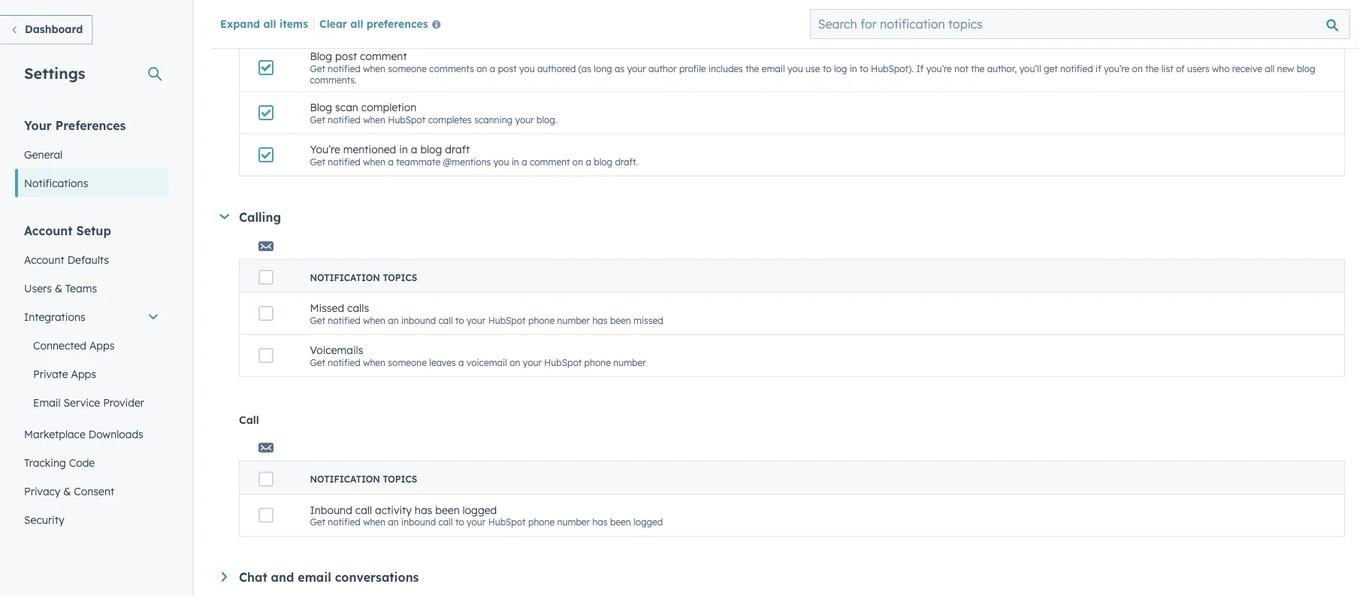 Task type: vqa. For each thing, say whether or not it's contained in the screenshot.
Data at left
no



Task type: describe. For each thing, give the bounding box(es) containing it.
@mentions
[[443, 156, 491, 167]]

shared
[[363, 10, 397, 23]]

teammate inside you're mentioned in a blog draft get notified when a teammate @mentions you in a comment on a blog draft.
[[396, 156, 441, 167]]

inbound inside missed calls get notified when an inbound call to your hubspot phone number has been missed
[[402, 314, 436, 326]]

your preferences
[[24, 118, 126, 133]]

your preferences element
[[15, 117, 168, 197]]

users
[[24, 282, 52, 295]]

blog inside blog post comment get notified when someone comments on a post you authored (as long as your author profile includes the email you use to log in to hubspot). if you're not the author, you'll get notified if you're on the list of users who receive all new blog comments.
[[1298, 63, 1316, 74]]

you're mentioned in a blog draft get notified when a teammate @mentions you in a comment on a blog draft.
[[310, 143, 639, 167]]

service
[[64, 396, 100, 409]]

account defaults link
[[15, 245, 168, 274]]

2 notification topics from the top
[[310, 474, 417, 485]]

tracking code
[[24, 456, 95, 469]]

2 horizontal spatial draft
[[503, 23, 524, 34]]

notified inside blog draft shared with you get notified when a teammate shares a blog draft with you.
[[328, 23, 361, 34]]

notified inside the inbound call activity has been logged get notified when an inbound call to your hubspot phone number has been logged
[[328, 516, 361, 528]]

calls
[[347, 301, 369, 314]]

blog draft shared with you get notified when a teammate shares a blog draft with you.
[[310, 10, 564, 34]]

notified inside blog scan completion get notified when hubspot completes scanning your blog.
[[328, 114, 361, 125]]

0 horizontal spatial with
[[400, 10, 421, 23]]

missed
[[634, 314, 664, 326]]

inbound call activity has been logged get notified when an inbound call to your hubspot phone number has been logged
[[310, 503, 663, 528]]

activity
[[375, 503, 412, 516]]

& for users
[[55, 282, 62, 295]]

your inside blog post comment get notified when someone comments on a post you authored (as long as your author profile includes the email you use to log in to hubspot). if you're not the author, you'll get notified if you're on the list of users who receive all new blog comments.
[[628, 63, 646, 74]]

email service provider link
[[15, 388, 168, 417]]

when inside missed calls get notified when an inbound call to your hubspot phone number has been missed
[[363, 314, 386, 326]]

leaves
[[430, 357, 456, 368]]

voicemails
[[310, 343, 364, 357]]

to inside missed calls get notified when an inbound call to your hubspot phone number has been missed
[[456, 314, 464, 326]]

draft.
[[615, 156, 639, 167]]

email service provider
[[33, 396, 144, 409]]

provider
[[103, 396, 144, 409]]

get inside you're mentioned in a blog draft get notified when a teammate @mentions you in a comment on a blog draft.
[[310, 156, 325, 167]]

on inside voicemails get notified when someone leaves a voicemail on your hubspot phone number
[[510, 357, 521, 368]]

connected apps
[[33, 339, 115, 352]]

inbound inside the inbound call activity has been logged get notified when an inbound call to your hubspot phone number has been logged
[[402, 516, 436, 528]]

caret image
[[222, 572, 227, 582]]

private
[[33, 367, 68, 380]]

expand
[[220, 17, 260, 30]]

you.
[[547, 23, 564, 34]]

1 horizontal spatial logged
[[634, 516, 663, 528]]

comment inside blog post comment get notified when someone comments on a post you authored (as long as your author profile includes the email you use to log in to hubspot). if you're not the author, you'll get notified if you're on the list of users who receive all new blog comments.
[[360, 50, 407, 63]]

chat
[[239, 570, 267, 585]]

author
[[649, 63, 677, 74]]

dashboard link
[[0, 15, 93, 45]]

2 notification from the top
[[310, 474, 380, 485]]

blog for blog post comment
[[310, 50, 332, 63]]

when inside blog draft shared with you get notified when a teammate shares a blog draft with you.
[[363, 23, 386, 34]]

use
[[806, 63, 821, 74]]

on right comments
[[477, 63, 488, 74]]

0 horizontal spatial logged
[[463, 503, 497, 516]]

if
[[1096, 63, 1102, 74]]

and
[[271, 570, 294, 585]]

integrations
[[24, 310, 85, 323]]

setup
[[76, 223, 111, 238]]

notifications
[[24, 176, 88, 189]]

notified inside voicemails get notified when someone leaves a voicemail on your hubspot phone number
[[328, 357, 361, 368]]

scan
[[335, 101, 359, 114]]

1 horizontal spatial post
[[498, 63, 517, 74]]

preferences
[[367, 17, 428, 30]]

blog.
[[537, 114, 558, 125]]

users & teams
[[24, 282, 97, 295]]

when inside you're mentioned in a blog draft get notified when a teammate @mentions you in a comment on a blog draft.
[[363, 156, 386, 167]]

you'll
[[1020, 63, 1042, 74]]

email
[[33, 396, 61, 409]]

privacy & consent link
[[15, 477, 168, 506]]

2 topics from the top
[[383, 474, 417, 485]]

0 horizontal spatial email
[[298, 570, 331, 585]]

comments.
[[310, 74, 357, 85]]

hubspot inside missed calls get notified when an inbound call to your hubspot phone number has been missed
[[488, 314, 526, 326]]

profile
[[680, 63, 706, 74]]

calling button
[[219, 209, 1346, 224]]

when inside blog post comment get notified when someone comments on a post you authored (as long as your author profile includes the email you use to log in to hubspot). if you're not the author, you'll get notified if you're on the list of users who receive all new blog comments.
[[363, 63, 386, 74]]

hubspot inside the inbound call activity has been logged get notified when an inbound call to your hubspot phone number has been logged
[[488, 516, 526, 528]]

draft inside you're mentioned in a blog draft get notified when a teammate @mentions you in a comment on a blog draft.
[[445, 143, 470, 156]]

phone inside the inbound call activity has been logged get notified when an inbound call to your hubspot phone number has been logged
[[529, 516, 555, 528]]

tracking code link
[[15, 449, 168, 477]]

private apps link
[[15, 360, 168, 388]]

not
[[955, 63, 969, 74]]

get inside blog scan completion get notified when hubspot completes scanning your blog.
[[310, 114, 325, 125]]

items
[[280, 17, 308, 30]]

number inside the inbound call activity has been logged get notified when an inbound call to your hubspot phone number has been logged
[[558, 516, 590, 528]]

call right activity
[[439, 516, 453, 528]]

a inside blog post comment get notified when someone comments on a post you authored (as long as your author profile includes the email you use to log in to hubspot). if you're not the author, you'll get notified if you're on the list of users who receive all new blog comments.
[[490, 63, 496, 74]]

when inside voicemails get notified when someone leaves a voicemail on your hubspot phone number
[[363, 357, 386, 368]]

(as
[[579, 63, 592, 74]]

author,
[[988, 63, 1018, 74]]

completes
[[428, 114, 472, 125]]

comment inside you're mentioned in a blog draft get notified when a teammate @mentions you in a comment on a blog draft.
[[530, 156, 570, 167]]

your inside the inbound call activity has been logged get notified when an inbound call to your hubspot phone number has been logged
[[467, 516, 486, 528]]

new
[[1278, 63, 1295, 74]]

account setup element
[[15, 222, 168, 534]]

0 horizontal spatial in
[[399, 143, 408, 156]]

all for expand
[[264, 17, 276, 30]]

all for clear
[[351, 17, 363, 30]]

blog left draft.
[[594, 156, 613, 167]]

get inside blog post comment get notified when someone comments on a post you authored (as long as your author profile includes the email you use to log in to hubspot). if you're not the author, you'll get notified if you're on the list of users who receive all new blog comments.
[[310, 63, 325, 74]]

account for account defaults
[[24, 253, 65, 266]]

settings
[[24, 64, 85, 82]]

conversations
[[335, 570, 419, 585]]

blog inside blog draft shared with you get notified when a teammate shares a blog draft with you.
[[482, 23, 500, 34]]

chat and email conversations
[[239, 570, 419, 585]]

all inside blog post comment get notified when someone comments on a post you authored (as long as your author profile includes the email you use to log in to hubspot). if you're not the author, you'll get notified if you're on the list of users who receive all new blog comments.
[[1266, 63, 1275, 74]]

calling
[[239, 209, 281, 224]]

get inside the inbound call activity has been logged get notified when an inbound call to your hubspot phone number has been logged
[[310, 516, 325, 528]]

notifications link
[[15, 169, 168, 197]]

account for account setup
[[24, 223, 73, 238]]

expand all items button
[[220, 17, 308, 30]]

blog for blog scan completion
[[310, 101, 332, 114]]

dashboard
[[25, 23, 83, 36]]

you left use
[[788, 63, 804, 74]]

on inside you're mentioned in a blog draft get notified when a teammate @mentions you in a comment on a blog draft.
[[573, 156, 584, 167]]

preferences
[[55, 118, 126, 133]]

your for voicemails
[[523, 357, 542, 368]]

includes
[[709, 63, 744, 74]]

number for missed calls
[[558, 314, 590, 326]]

of
[[1177, 63, 1185, 74]]

missed calls get notified when an inbound call to your hubspot phone number has been missed
[[310, 301, 664, 326]]

privacy & consent
[[24, 485, 114, 498]]

users & teams link
[[15, 274, 168, 303]]

1 horizontal spatial in
[[512, 156, 519, 167]]

list
[[1162, 63, 1174, 74]]

when inside the inbound call activity has been logged get notified when an inbound call to your hubspot phone number has been logged
[[363, 516, 386, 528]]

log
[[835, 63, 848, 74]]

security link
[[15, 506, 168, 534]]



Task type: locate. For each thing, give the bounding box(es) containing it.
0 vertical spatial phone
[[529, 314, 555, 326]]

0 horizontal spatial draft
[[335, 10, 360, 23]]

1 when from the top
[[363, 23, 386, 34]]

when right clear
[[363, 23, 386, 34]]

comments
[[430, 63, 474, 74]]

blog inside blog post comment get notified when someone comments on a post you authored (as long as your author profile includes the email you use to log in to hubspot). if you're not the author, you'll get notified if you're on the list of users who receive all new blog comments.
[[310, 50, 332, 63]]

your inside voicemails get notified when someone leaves a voicemail on your hubspot phone number
[[523, 357, 542, 368]]

0 vertical spatial comment
[[360, 50, 407, 63]]

1 horizontal spatial draft
[[445, 143, 470, 156]]

1 vertical spatial apps
[[71, 367, 96, 380]]

1 vertical spatial an
[[388, 516, 399, 528]]

2 teammate from the top
[[396, 156, 441, 167]]

& inside privacy & consent link
[[63, 485, 71, 498]]

get inside missed calls get notified when an inbound call to your hubspot phone number has been missed
[[310, 314, 325, 326]]

notification up calls
[[310, 272, 380, 283]]

phone for voicemails
[[585, 357, 611, 368]]

blog inside blog scan completion get notified when hubspot completes scanning your blog.
[[310, 101, 332, 114]]

1 vertical spatial email
[[298, 570, 331, 585]]

get up the voicemails at the left of page
[[310, 314, 325, 326]]

all right clear
[[351, 17, 363, 30]]

1 teammate from the top
[[396, 23, 441, 34]]

topics
[[383, 272, 417, 283], [383, 474, 417, 485]]

connected
[[33, 339, 86, 352]]

your inside missed calls get notified when an inbound call to your hubspot phone number has been missed
[[467, 314, 486, 326]]

blog left scan
[[310, 101, 332, 114]]

has
[[593, 314, 608, 326], [415, 503, 433, 516], [593, 516, 608, 528]]

all left new on the right
[[1266, 63, 1275, 74]]

1 horizontal spatial with
[[526, 23, 544, 34]]

1 vertical spatial notification topics
[[310, 474, 417, 485]]

2 an from the top
[[388, 516, 399, 528]]

has inside missed calls get notified when an inbound call to your hubspot phone number has been missed
[[593, 314, 608, 326]]

0 vertical spatial inbound
[[402, 314, 436, 326]]

been
[[610, 314, 631, 326], [436, 503, 460, 516], [610, 516, 631, 528]]

the right the not
[[972, 63, 985, 74]]

apps for private apps
[[71, 367, 96, 380]]

1 an from the top
[[388, 314, 399, 326]]

7 get from the top
[[310, 516, 325, 528]]

an up 'conversations'
[[388, 516, 399, 528]]

& right users
[[55, 282, 62, 295]]

email inside blog post comment get notified when someone comments on a post you authored (as long as your author profile includes the email you use to log in to hubspot). if you're not the author, you'll get notified if you're on the list of users who receive all new blog comments.
[[762, 63, 785, 74]]

to right activity
[[456, 516, 464, 528]]

notified
[[328, 23, 361, 34], [328, 63, 361, 74], [1061, 63, 1094, 74], [328, 114, 361, 125], [328, 156, 361, 167], [328, 314, 361, 326], [328, 357, 361, 368], [328, 516, 361, 528]]

apps
[[89, 339, 115, 352], [71, 367, 96, 380]]

1 someone from the top
[[388, 63, 427, 74]]

on right voicemail
[[510, 357, 521, 368]]

call
[[239, 413, 259, 426]]

1 vertical spatial someone
[[388, 357, 427, 368]]

when inside blog scan completion get notified when hubspot completes scanning your blog.
[[363, 114, 386, 125]]

notified left activity
[[328, 516, 361, 528]]

all inside button
[[351, 17, 363, 30]]

blog
[[310, 10, 332, 23], [310, 50, 332, 63], [310, 101, 332, 114]]

you right @mentions
[[494, 156, 509, 167]]

& inside users & teams link
[[55, 282, 62, 295]]

0 vertical spatial someone
[[388, 63, 427, 74]]

notified inside missed calls get notified when an inbound call to your hubspot phone number has been missed
[[328, 314, 361, 326]]

your for missed calls
[[467, 314, 486, 326]]

0 horizontal spatial post
[[335, 50, 357, 63]]

blog for blog draft shared with you
[[310, 10, 332, 23]]

an inside missed calls get notified when an inbound call to your hubspot phone number has been missed
[[388, 314, 399, 326]]

number inside missed calls get notified when an inbound call to your hubspot phone number has been missed
[[558, 314, 590, 326]]

all left items
[[264, 17, 276, 30]]

someone inside voicemails get notified when someone leaves a voicemail on your hubspot phone number
[[388, 357, 427, 368]]

when right scan
[[363, 114, 386, 125]]

comment
[[360, 50, 407, 63], [530, 156, 570, 167]]

with left you.
[[526, 23, 544, 34]]

1 vertical spatial topics
[[383, 474, 417, 485]]

0 vertical spatial email
[[762, 63, 785, 74]]

teammate left @mentions
[[396, 156, 441, 167]]

account defaults
[[24, 253, 109, 266]]

get up you're
[[310, 114, 325, 125]]

you're right if
[[1105, 63, 1130, 74]]

when down calls
[[363, 357, 386, 368]]

0 horizontal spatial comment
[[360, 50, 407, 63]]

downloads
[[89, 427, 143, 441]]

1 vertical spatial blog
[[310, 50, 332, 63]]

account up 'account defaults'
[[24, 223, 73, 238]]

in
[[850, 63, 858, 74], [399, 143, 408, 156], [512, 156, 519, 167]]

the
[[746, 63, 760, 74], [972, 63, 985, 74], [1146, 63, 1160, 74]]

get down clear
[[310, 63, 325, 74]]

when right inbound
[[363, 516, 386, 528]]

inbound
[[402, 314, 436, 326], [402, 516, 436, 528]]

1 account from the top
[[24, 223, 73, 238]]

receive
[[1233, 63, 1263, 74]]

blog right shares
[[482, 23, 500, 34]]

call left activity
[[355, 503, 372, 516]]

Search for notification topics search field
[[810, 9, 1351, 39]]

in down scanning
[[512, 156, 519, 167]]

scanning
[[475, 114, 513, 125]]

marketplace
[[24, 427, 86, 441]]

2 vertical spatial blog
[[310, 101, 332, 114]]

comment down blog.
[[530, 156, 570, 167]]

3 get from the top
[[310, 114, 325, 125]]

integrations button
[[15, 303, 168, 331]]

notification
[[310, 272, 380, 283], [310, 474, 380, 485]]

if
[[917, 63, 924, 74]]

1 vertical spatial teammate
[[396, 156, 441, 167]]

draft down completes
[[445, 143, 470, 156]]

& for privacy
[[63, 485, 71, 498]]

hubspot).
[[872, 63, 914, 74]]

marketplace downloads link
[[15, 420, 168, 449]]

to left log
[[823, 63, 832, 74]]

apps up service
[[71, 367, 96, 380]]

expand all items
[[220, 17, 308, 30]]

someone left leaves
[[388, 357, 427, 368]]

an
[[388, 314, 399, 326], [388, 516, 399, 528]]

0 vertical spatial &
[[55, 282, 62, 295]]

0 vertical spatial an
[[388, 314, 399, 326]]

privacy
[[24, 485, 60, 498]]

4 when from the top
[[363, 156, 386, 167]]

0 vertical spatial notification topics
[[310, 272, 417, 283]]

security
[[24, 513, 64, 526]]

get inside voicemails get notified when someone leaves a voicemail on your hubspot phone number
[[310, 357, 325, 368]]

missed
[[310, 301, 344, 314]]

your for blog scan completion
[[515, 114, 534, 125]]

1 horizontal spatial all
[[351, 17, 363, 30]]

1 vertical spatial account
[[24, 253, 65, 266]]

1 vertical spatial comment
[[530, 156, 570, 167]]

notified down scan
[[328, 156, 361, 167]]

get left mentioned
[[310, 156, 325, 167]]

inbound up 'conversations'
[[402, 516, 436, 528]]

notification up inbound
[[310, 474, 380, 485]]

post left authored
[[498, 63, 517, 74]]

teammate
[[396, 23, 441, 34], [396, 156, 441, 167]]

teammate inside blog draft shared with you get notified when a teammate shares a blog draft with you.
[[396, 23, 441, 34]]

1 horizontal spatial email
[[762, 63, 785, 74]]

0 horizontal spatial you're
[[927, 63, 953, 74]]

as
[[615, 63, 625, 74]]

connected apps link
[[15, 331, 168, 360]]

notified left shared
[[328, 23, 361, 34]]

with right shared
[[400, 10, 421, 23]]

email left use
[[762, 63, 785, 74]]

post
[[335, 50, 357, 63], [498, 63, 517, 74]]

1 get from the top
[[310, 23, 325, 34]]

0 horizontal spatial &
[[55, 282, 62, 295]]

blog up "comments."
[[310, 50, 332, 63]]

when up the voicemails at the left of page
[[363, 314, 386, 326]]

2 get from the top
[[310, 63, 325, 74]]

to
[[823, 63, 832, 74], [860, 63, 869, 74], [456, 314, 464, 326], [456, 516, 464, 528]]

1 you're from the left
[[927, 63, 953, 74]]

voicemails get notified when someone leaves a voicemail on your hubspot phone number
[[310, 343, 646, 368]]

you inside you're mentioned in a blog draft get notified when a teammate @mentions you in a comment on a blog draft.
[[494, 156, 509, 167]]

phone for missed calls
[[529, 314, 555, 326]]

notified inside you're mentioned in a blog draft get notified when a teammate @mentions you in a comment on a blog draft.
[[328, 156, 361, 167]]

code
[[69, 456, 95, 469]]

2 vertical spatial number
[[558, 516, 590, 528]]

6 when from the top
[[363, 357, 386, 368]]

draft left shared
[[335, 10, 360, 23]]

2 horizontal spatial all
[[1266, 63, 1275, 74]]

1 the from the left
[[746, 63, 760, 74]]

phone inside missed calls get notified when an inbound call to your hubspot phone number has been missed
[[529, 314, 555, 326]]

the left the list
[[1146, 63, 1160, 74]]

notified left if
[[1061, 63, 1094, 74]]

an right calls
[[388, 314, 399, 326]]

0 vertical spatial blog
[[310, 10, 332, 23]]

get down missed
[[310, 357, 325, 368]]

blog scan completion get notified when hubspot completes scanning your blog.
[[310, 101, 558, 125]]

blog
[[482, 23, 500, 34], [1298, 63, 1316, 74], [421, 143, 442, 156], [594, 156, 613, 167]]

1 vertical spatial notification
[[310, 474, 380, 485]]

your
[[24, 118, 52, 133]]

consent
[[74, 485, 114, 498]]

you left authored
[[520, 63, 535, 74]]

on left the list
[[1133, 63, 1144, 74]]

someone up completion
[[388, 63, 427, 74]]

1 horizontal spatial &
[[63, 485, 71, 498]]

call
[[439, 314, 453, 326], [355, 503, 372, 516], [439, 516, 453, 528]]

inbound
[[310, 503, 353, 516]]

who
[[1213, 63, 1230, 74]]

& right privacy at bottom left
[[63, 485, 71, 498]]

2 the from the left
[[972, 63, 985, 74]]

tracking
[[24, 456, 66, 469]]

you're
[[310, 143, 340, 156]]

hubspot inside blog scan completion get notified when hubspot completes scanning your blog.
[[388, 114, 426, 125]]

blog inside blog draft shared with you get notified when a teammate shares a blog draft with you.
[[310, 10, 332, 23]]

3 when from the top
[[363, 114, 386, 125]]

clear all preferences
[[320, 17, 428, 30]]

the right includes
[[746, 63, 760, 74]]

someone inside blog post comment get notified when someone comments on a post you authored (as long as your author profile includes the email you use to log in to hubspot). if you're not the author, you'll get notified if you're on the list of users who receive all new blog comments.
[[388, 63, 427, 74]]

to inside the inbound call activity has been logged get notified when an inbound call to your hubspot phone number has been logged
[[456, 516, 464, 528]]

inbound up leaves
[[402, 314, 436, 326]]

1 vertical spatial &
[[63, 485, 71, 498]]

defaults
[[67, 253, 109, 266]]

1 vertical spatial phone
[[585, 357, 611, 368]]

in inside blog post comment get notified when someone comments on a post you authored (as long as your author profile includes the email you use to log in to hubspot). if you're not the author, you'll get notified if you're on the list of users who receive all new blog comments.
[[850, 63, 858, 74]]

authored
[[538, 63, 576, 74]]

phone inside voicemails get notified when someone leaves a voicemail on your hubspot phone number
[[585, 357, 611, 368]]

3 blog from the top
[[310, 101, 332, 114]]

notified up you're
[[328, 114, 361, 125]]

clear all preferences button
[[320, 16, 447, 34]]

0 vertical spatial notification
[[310, 272, 380, 283]]

a inside voicemails get notified when someone leaves a voicemail on your hubspot phone number
[[459, 357, 464, 368]]

post up "comments."
[[335, 50, 357, 63]]

to up voicemails get notified when someone leaves a voicemail on your hubspot phone number
[[456, 314, 464, 326]]

0 vertical spatial topics
[[383, 272, 417, 283]]

email right and
[[298, 570, 331, 585]]

2 horizontal spatial the
[[1146, 63, 1160, 74]]

5 get from the top
[[310, 314, 325, 326]]

a
[[388, 23, 394, 34], [473, 23, 479, 34], [490, 63, 496, 74], [411, 143, 418, 156], [388, 156, 394, 167], [522, 156, 528, 167], [586, 156, 592, 167], [459, 357, 464, 368]]

hubspot inside voicemails get notified when someone leaves a voicemail on your hubspot phone number
[[545, 357, 582, 368]]

apps down integrations button
[[89, 339, 115, 352]]

2 horizontal spatial in
[[850, 63, 858, 74]]

5 when from the top
[[363, 314, 386, 326]]

on
[[477, 63, 488, 74], [1133, 63, 1144, 74], [573, 156, 584, 167], [510, 357, 521, 368]]

account setup
[[24, 223, 111, 238]]

number for voicemails
[[614, 357, 646, 368]]

0 horizontal spatial the
[[746, 63, 760, 74]]

1 inbound from the top
[[402, 314, 436, 326]]

completion
[[362, 101, 417, 114]]

you're right the "if"
[[927, 63, 953, 74]]

an inside the inbound call activity has been logged get notified when an inbound call to your hubspot phone number has been logged
[[388, 516, 399, 528]]

1 notification from the top
[[310, 272, 380, 283]]

2 inbound from the top
[[402, 516, 436, 528]]

3 the from the left
[[1146, 63, 1160, 74]]

to right log
[[860, 63, 869, 74]]

teammate left shares
[[396, 23, 441, 34]]

teams
[[65, 282, 97, 295]]

1 horizontal spatial you're
[[1105, 63, 1130, 74]]

account
[[24, 223, 73, 238], [24, 253, 65, 266]]

2 when from the top
[[363, 63, 386, 74]]

blog right new on the right
[[1298, 63, 1316, 74]]

get
[[1044, 63, 1059, 74]]

0 vertical spatial teammate
[[396, 23, 441, 34]]

your inside blog scan completion get notified when hubspot completes scanning your blog.
[[515, 114, 534, 125]]

apps for connected apps
[[89, 339, 115, 352]]

users
[[1188, 63, 1210, 74]]

blog right items
[[310, 10, 332, 23]]

you're
[[927, 63, 953, 74], [1105, 63, 1130, 74]]

on left draft.
[[573, 156, 584, 167]]

draft left you.
[[503, 23, 524, 34]]

clear
[[320, 17, 347, 30]]

0 vertical spatial apps
[[89, 339, 115, 352]]

2 vertical spatial phone
[[529, 516, 555, 528]]

blog down completes
[[421, 143, 442, 156]]

2 account from the top
[[24, 253, 65, 266]]

in right log
[[850, 63, 858, 74]]

get
[[310, 23, 325, 34], [310, 63, 325, 74], [310, 114, 325, 125], [310, 156, 325, 167], [310, 314, 325, 326], [310, 357, 325, 368], [310, 516, 325, 528]]

1 horizontal spatial comment
[[530, 156, 570, 167]]

voicemail
[[467, 357, 507, 368]]

2 you're from the left
[[1105, 63, 1130, 74]]

get right items
[[310, 23, 325, 34]]

notified down calls
[[328, 357, 361, 368]]

account up users
[[24, 253, 65, 266]]

1 topics from the top
[[383, 272, 417, 283]]

0 horizontal spatial all
[[264, 17, 276, 30]]

1 vertical spatial inbound
[[402, 516, 436, 528]]

2 someone from the top
[[388, 357, 427, 368]]

when
[[363, 23, 386, 34], [363, 63, 386, 74], [363, 114, 386, 125], [363, 156, 386, 167], [363, 314, 386, 326], [363, 357, 386, 368], [363, 516, 386, 528]]

1 horizontal spatial the
[[972, 63, 985, 74]]

you
[[424, 10, 442, 23], [520, 63, 535, 74], [788, 63, 804, 74], [494, 156, 509, 167]]

in right mentioned
[[399, 143, 408, 156]]

notified up scan
[[328, 63, 361, 74]]

1 blog from the top
[[310, 10, 332, 23]]

private apps
[[33, 367, 96, 380]]

notification topics up activity
[[310, 474, 417, 485]]

0 vertical spatial account
[[24, 223, 73, 238]]

6 get from the top
[[310, 357, 325, 368]]

phone
[[529, 314, 555, 326], [585, 357, 611, 368], [529, 516, 555, 528]]

been inside missed calls get notified when an inbound call to your hubspot phone number has been missed
[[610, 314, 631, 326]]

4 get from the top
[[310, 156, 325, 167]]

2 blog from the top
[[310, 50, 332, 63]]

call inside missed calls get notified when an inbound call to your hubspot phone number has been missed
[[439, 314, 453, 326]]

comment down clear all preferences button
[[360, 50, 407, 63]]

0 vertical spatial number
[[558, 314, 590, 326]]

general link
[[15, 140, 168, 169]]

marketplace downloads
[[24, 427, 143, 441]]

general
[[24, 148, 63, 161]]

call up leaves
[[439, 314, 453, 326]]

number inside voicemails get notified when someone leaves a voicemail on your hubspot phone number
[[614, 357, 646, 368]]

notified up the voicemails at the left of page
[[328, 314, 361, 326]]

notification topics up calls
[[310, 272, 417, 283]]

1 vertical spatial number
[[614, 357, 646, 368]]

blog post comment get notified when someone comments on a post you authored (as long as your author profile includes the email you use to log in to hubspot). if you're not the author, you'll get notified if you're on the list of users who receive all new blog comments.
[[310, 50, 1316, 85]]

get up chat and email conversations
[[310, 516, 325, 528]]

when up completion
[[363, 63, 386, 74]]

you left shares
[[424, 10, 442, 23]]

caret image
[[220, 214, 229, 219]]

you inside blog draft shared with you get notified when a teammate shares a blog draft with you.
[[424, 10, 442, 23]]

get inside blog draft shared with you get notified when a teammate shares a blog draft with you.
[[310, 23, 325, 34]]

7 when from the top
[[363, 516, 386, 528]]

when right you're
[[363, 156, 386, 167]]

1 notification topics from the top
[[310, 272, 417, 283]]



